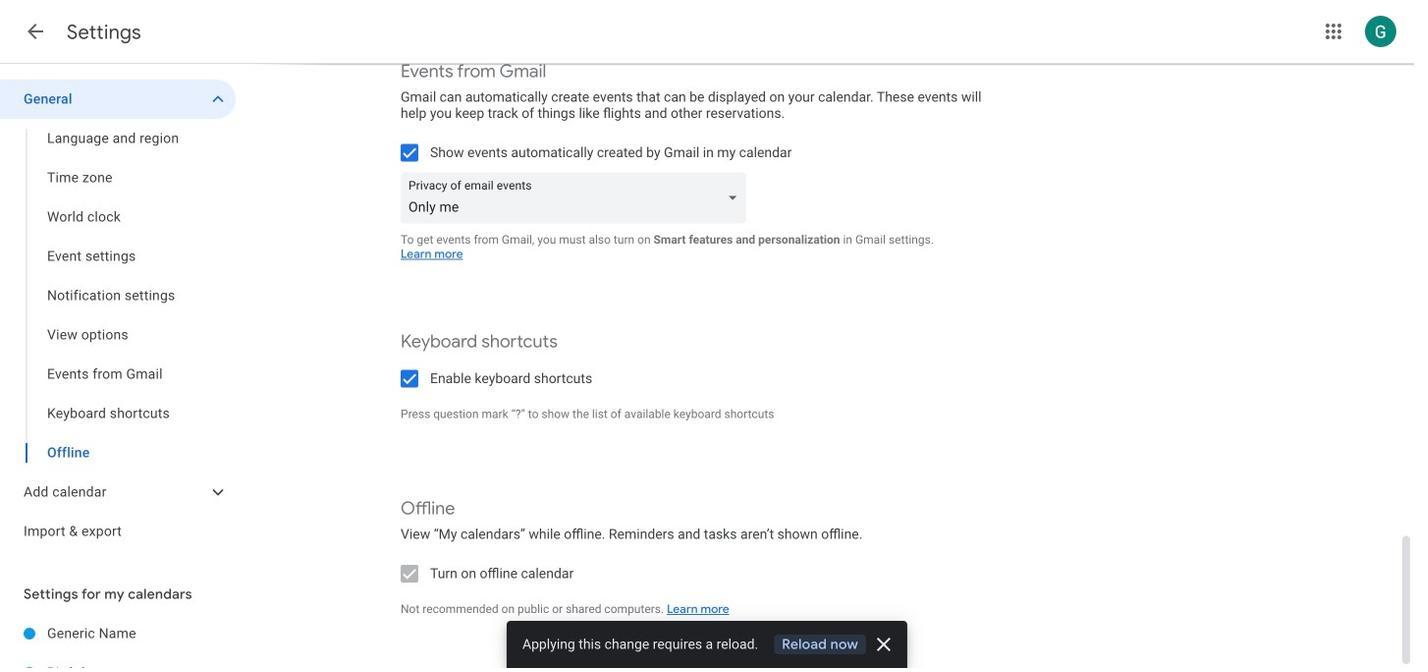 Task type: locate. For each thing, give the bounding box(es) containing it.
2 tree from the top
[[0, 614, 236, 668]]

group
[[0, 119, 236, 473]]

general tree item
[[0, 80, 236, 119]]

1 tree from the top
[[0, 80, 236, 551]]

generic name tree item
[[0, 614, 236, 653]]

heading
[[67, 20, 141, 45]]

0 vertical spatial tree
[[0, 80, 236, 551]]

None field
[[401, 172, 755, 224]]

1 vertical spatial tree
[[0, 614, 236, 668]]

tree
[[0, 80, 236, 551], [0, 614, 236, 668]]



Task type: describe. For each thing, give the bounding box(es) containing it.
birthdays tree item
[[0, 653, 236, 668]]

go back image
[[24, 20, 47, 43]]



Task type: vqa. For each thing, say whether or not it's contained in the screenshot.
the bottommost tree
yes



